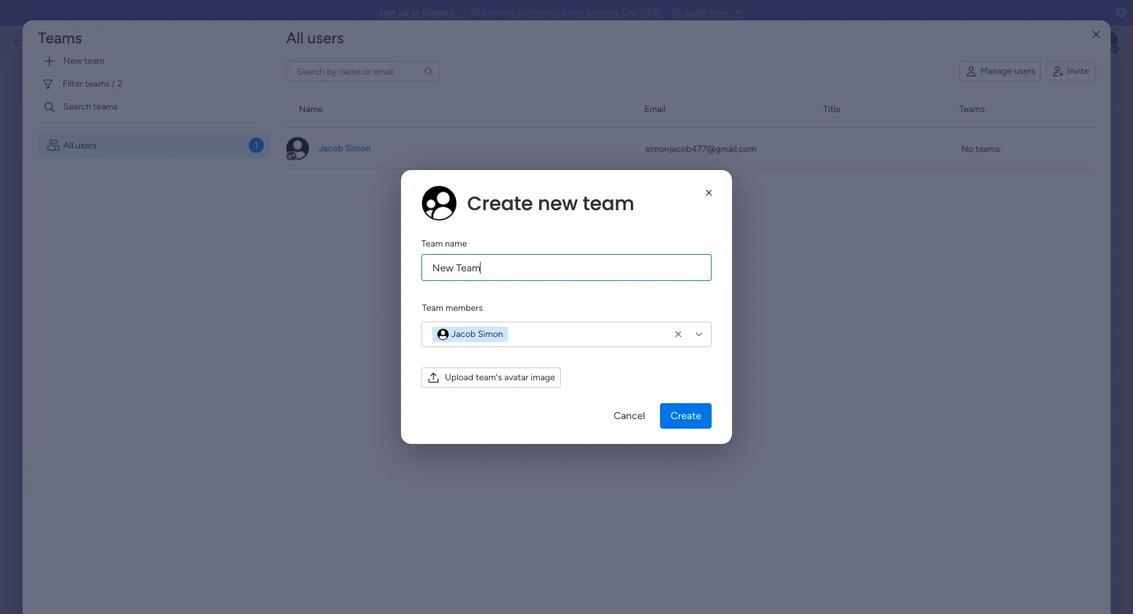 Task type: locate. For each thing, give the bounding box(es) containing it.
1 vertical spatial teams
[[976, 143, 1001, 154]]

2 vertical spatial copy
[[358, 403, 384, 417]]

1 horizontal spatial all users
[[286, 29, 344, 47]]

1 horizontal spatial into
[[588, 360, 603, 371]]

none search field search for a folder
[[211, 198, 387, 218]]

1
[[255, 140, 258, 151]]

0 vertical spatial be
[[609, 133, 619, 144]]

monday.com
[[360, 482, 415, 493], [614, 482, 669, 493]]

you need to be an admin with the same email in both accounts
[[237, 432, 488, 442]]

1 horizontal spatial a
[[606, 360, 610, 371]]

to?
[[444, 403, 461, 417]]

1 horizontal spatial learn more link
[[237, 133, 674, 157]]

1 vertical spatial be
[[570, 373, 580, 384]]

be left copied.
[[609, 133, 619, 144]]

row containing name
[[286, 92, 1096, 128]]

with margin right image left search
[[43, 101, 56, 113]]

grid
[[286, 92, 1096, 612]]

create
[[468, 190, 533, 217], [671, 410, 702, 422]]

into inside there are no folders in the account in order to copy boards and dashboards you must move them into a folder first. please note, only main boards and dashboards can be copied over
[[588, 360, 603, 371]]

1 vertical spatial jacob simon image
[[286, 137, 309, 160]]

1 vertical spatial copy
[[384, 360, 404, 371]]

administration learn more
[[22, 80, 149, 118]]

1 vertical spatial a
[[606, 360, 610, 371]]

2 with margin right image from the top
[[43, 101, 56, 113]]

2 vertical spatial be
[[287, 432, 297, 442]]

1 horizontal spatial more
[[237, 147, 258, 157]]

0 horizontal spatial all users
[[63, 140, 97, 151]]

Search for a folder search field
[[211, 198, 387, 218]]

team inside document
[[583, 190, 635, 217]]

main right the "only"
[[437, 373, 456, 384]]

learn right copied.
[[652, 133, 674, 144]]

create right cancel
[[671, 410, 702, 422]]

teams
[[93, 101, 118, 112], [976, 143, 1001, 154]]

teams for search teams
[[93, 101, 118, 112]]

need
[[254, 432, 274, 442]]

in up must
[[512, 345, 520, 357]]

move inside there are no folders in the account in order to copy boards and dashboards you must move them into a folder first. please note, only main boards and dashboards can be copied over
[[541, 360, 563, 371]]

0 vertical spatial in
[[512, 345, 520, 357]]

Team name text field
[[422, 254, 712, 281]]

jacob
[[319, 142, 343, 153], [452, 329, 476, 340]]

folder
[[612, 360, 636, 371]]

move up image
[[541, 360, 563, 371]]

search image
[[424, 66, 434, 77], [371, 203, 382, 213]]

1 with margin right image from the top
[[43, 55, 56, 68]]

team
[[84, 55, 105, 66], [583, 190, 635, 217]]

boards up the first,
[[239, 106, 270, 118]]

the up same
[[387, 403, 404, 417]]

0 vertical spatial more
[[48, 107, 70, 118]]

jacob simon inside the jacob simon link
[[319, 142, 371, 153]]

account:
[[513, 461, 548, 472]]

the
[[283, 133, 296, 144], [523, 345, 538, 357], [387, 403, 404, 417], [359, 432, 372, 442]]

team
[[422, 238, 443, 249], [422, 303, 444, 313]]

cross account copier
[[211, 85, 364, 104]]

simon
[[346, 142, 371, 153], [478, 329, 503, 340]]

jacob simon element
[[433, 327, 509, 342]]

image
[[531, 372, 555, 383]]

boards
[[239, 106, 270, 118], [498, 133, 525, 144], [406, 360, 434, 371], [458, 373, 485, 384], [406, 403, 442, 417]]

with margin right image inside search teams button
[[43, 101, 56, 113]]

users down search teams at the top left of the page
[[76, 140, 97, 151]]

0 horizontal spatial move
[[259, 133, 281, 144]]

1 vertical spatial search image
[[371, 203, 382, 213]]

0 horizontal spatial simon
[[346, 142, 371, 153]]

0 horizontal spatial into
[[404, 133, 419, 144]]

0 horizontal spatial team
[[84, 55, 105, 66]]

jacob up 'no'
[[452, 329, 476, 340]]

0 vertical spatial main
[[476, 133, 496, 144]]

copied.
[[622, 133, 651, 144]]

1 vertical spatial team
[[583, 190, 635, 217]]

teams up new
[[38, 29, 82, 47]]

there are no folders in the account in order to copy boards and dashboards you must move them into a folder first. please note, only main boards and dashboards can be copied over
[[341, 345, 656, 384]]

1 vertical spatial learn
[[652, 133, 674, 144]]

0 vertical spatial with margin right image
[[43, 55, 56, 68]]

more inside administration learn more
[[48, 107, 70, 118]]

us
[[399, 7, 409, 18]]

and
[[272, 106, 289, 118], [527, 133, 542, 144], [436, 360, 451, 371], [488, 373, 502, 384]]

1 vertical spatial none search field
[[211, 198, 387, 218]]

teams inside grid
[[960, 104, 986, 115]]

1 vertical spatial teams
[[960, 104, 986, 115]]

. monday.com
[[612, 482, 669, 493]]

create left new
[[468, 190, 533, 217]]

with margin right image
[[43, 55, 56, 68], [43, 101, 56, 113]]

1 horizontal spatial search image
[[424, 66, 434, 77]]

0 horizontal spatial can
[[553, 373, 567, 384]]

1 vertical spatial main
[[437, 373, 456, 384]]

teams inside grid
[[976, 143, 1001, 154]]

1 vertical spatial into
[[588, 360, 603, 371]]

learn more link
[[22, 106, 161, 120], [237, 133, 674, 157]]

0 vertical spatial teams
[[38, 29, 82, 47]]

you inside there are no folders in the account in order to copy boards and dashboards you must move them into a folder first. please note, only main boards and dashboards can be copied over
[[501, 360, 516, 371]]

row up the simonjacob477@gmail.com
[[286, 92, 1096, 128]]

0 horizontal spatial main
[[437, 373, 456, 384]]

register now → link
[[673, 7, 741, 18]]

account up them
[[541, 345, 578, 357]]

0 vertical spatial teams
[[93, 101, 118, 112]]

grid containing name
[[286, 92, 1096, 612]]

0 vertical spatial learn more link
[[22, 106, 161, 120]]

you left want
[[332, 133, 347, 144]]

the right with
[[359, 432, 372, 442]]

be left an
[[287, 432, 297, 442]]

search image down the elevate
[[424, 66, 434, 77]]

1 horizontal spatial team
[[583, 190, 635, 217]]

all
[[286, 29, 304, 47], [63, 140, 73, 151]]

0 horizontal spatial users
[[76, 140, 97, 151]]

create inside button
[[671, 410, 702, 422]]

2 row from the top
[[286, 128, 1096, 168]]

1 horizontal spatial can
[[593, 133, 607, 144]]

more down administration
[[48, 107, 70, 118]]

be down them
[[570, 373, 580, 384]]

1 horizontal spatial main
[[476, 133, 496, 144]]

0 horizontal spatial create
[[468, 190, 533, 217]]

1 horizontal spatial move
[[541, 360, 563, 371]]

0 vertical spatial jacob simon image
[[1098, 31, 1119, 51]]

1 vertical spatial you
[[501, 360, 516, 371]]

team members
[[422, 303, 483, 313]]

teams inside button
[[93, 101, 118, 112]]

account up "folder."
[[397, 106, 434, 118]]

1 horizontal spatial jacob simon
[[452, 329, 503, 340]]

users up search by name or email search field
[[308, 29, 344, 47]]

in left both
[[421, 432, 428, 442]]

account up copy boards and dashboards to another account
[[256, 85, 316, 104]]

hits
[[569, 7, 585, 18]]

join us at elevate ✨ our online conference hits screens dec 14th
[[378, 7, 661, 18]]

1 horizontal spatial in
[[512, 345, 520, 357]]

be inside there are no folders in the account in order to copy boards and dashboards you must move them into a folder first. please note, only main boards and dashboards can be copied over
[[570, 373, 580, 384]]

learn more
[[237, 133, 674, 157]]

a left "folder."
[[421, 133, 426, 144]]

learn left search
[[22, 107, 46, 118]]

the up must
[[523, 345, 538, 357]]

apps (manage all apps installed in the account) image
[[22, 396, 38, 412]]

1 vertical spatial team
[[422, 303, 444, 313]]

which
[[223, 403, 256, 417]]

folder.
[[428, 133, 454, 144]]

row containing jacob simon
[[286, 128, 1096, 168]]

1 vertical spatial more
[[237, 147, 258, 157]]

row
[[286, 92, 1096, 128], [286, 128, 1096, 168]]

0 horizontal spatial learn more link
[[22, 106, 161, 120]]

Search by name or email search field
[[286, 61, 439, 82]]

billing (manage billing and payment methods) image
[[22, 284, 38, 299]]

teams
[[38, 29, 82, 47], [960, 104, 986, 115]]

learn inside administration learn more
[[22, 107, 46, 118]]

1 vertical spatial jacob simon
[[452, 329, 503, 340]]

1 vertical spatial in
[[421, 432, 428, 442]]

✨
[[457, 7, 469, 18]]

in
[[512, 345, 520, 357], [421, 432, 428, 442]]

0 vertical spatial all users
[[286, 29, 344, 47]]

main right only
[[476, 133, 496, 144]]

teams right no
[[976, 143, 1001, 154]]

jacob simon image inside row
[[286, 137, 309, 160]]

more
[[48, 107, 70, 118], [237, 147, 258, 157]]

customization (customize board design, features, and profile) image
[[22, 172, 38, 187]]

learn
[[22, 107, 46, 118], [652, 133, 674, 144]]

0 horizontal spatial jacob simon
[[319, 142, 371, 153]]

you
[[332, 133, 347, 144], [501, 360, 516, 371]]

can down them
[[553, 373, 567, 384]]

invite
[[1068, 66, 1090, 76]]

copy down another
[[382, 133, 401, 144]]

simon up folders
[[478, 329, 503, 340]]

move
[[259, 133, 281, 144], [541, 360, 563, 371]]

manage users
[[981, 66, 1036, 76]]

0 vertical spatial jacob
[[319, 142, 343, 153]]

copy up note,
[[384, 360, 404, 371]]

row up close image
[[286, 128, 1096, 168]]

teams right search
[[93, 101, 118, 112]]

users right manage
[[1015, 66, 1036, 76]]

0 horizontal spatial monday.com
[[360, 482, 415, 493]]

1 horizontal spatial teams
[[960, 104, 986, 115]]

content directory (view and export all content in your account) image
[[22, 368, 38, 383]]

1 row from the top
[[286, 92, 1096, 128]]

0 vertical spatial team
[[422, 238, 443, 249]]

into left "folder."
[[404, 133, 419, 144]]

want
[[349, 133, 369, 144]]

team inside button
[[84, 55, 105, 66]]

team left members
[[422, 303, 444, 313]]

0 vertical spatial team
[[84, 55, 105, 66]]

jacob simon up 'no'
[[452, 329, 503, 340]]

0 horizontal spatial learn
[[22, 107, 46, 118]]

teams up no
[[960, 104, 986, 115]]

0 horizontal spatial you
[[332, 133, 347, 144]]

search image left team avatar
[[371, 203, 382, 213]]

be
[[609, 133, 619, 144], [570, 373, 580, 384], [287, 432, 297, 442]]

search teams button
[[38, 97, 261, 117]]

the left content
[[283, 133, 296, 144]]

permissions (manage permissions for account roles) image
[[22, 424, 38, 440]]

first, move the content you want to copy into a folder. only main boards and dashboards can be copied.
[[237, 133, 651, 144]]

email
[[397, 432, 418, 442]]

tidy up (tidy boards and retire items that you don't use) image
[[22, 340, 38, 355]]

all users up search by name or email search field
[[286, 29, 344, 47]]

0 horizontal spatial in
[[421, 432, 428, 442]]

users inside button
[[1015, 66, 1036, 76]]

1 horizontal spatial jacob
[[452, 329, 476, 340]]

0 horizontal spatial jacob
[[319, 142, 343, 153]]

cross account copier (copy boards and dashboards to another account) image
[[22, 461, 37, 476]]

jacob simon down copy boards and dashboards to another account
[[319, 142, 371, 153]]

to inside there are no folders in the account in order to copy boards and dashboards you must move them into a folder first. please note, only main boards and dashboards can be copied over
[[374, 360, 382, 371]]

accounts
[[451, 432, 488, 442]]

None search field
[[286, 61, 439, 82], [211, 198, 387, 218]]

users
[[308, 29, 344, 47], [1015, 66, 1036, 76], [76, 140, 97, 151]]

our
[[471, 7, 487, 18]]

copied
[[582, 373, 609, 384]]

to
[[347, 106, 357, 118], [371, 133, 379, 144], [374, 360, 382, 371], [276, 432, 285, 442]]

more down the first,
[[237, 147, 258, 157]]

1 horizontal spatial simon
[[478, 329, 503, 340]]

1 horizontal spatial learn
[[652, 133, 674, 144]]

create for create new team
[[468, 190, 533, 217]]

0 vertical spatial create
[[468, 190, 533, 217]]

jacob left want
[[319, 142, 343, 153]]

with margin right image for new team
[[43, 55, 56, 68]]

can inside there are no folders in the account in order to copy boards and dashboards you must move them into a folder first. please note, only main boards and dashboards can be copied over
[[553, 373, 567, 384]]

there
[[418, 345, 444, 357]]

at
[[411, 7, 420, 18]]

None text field
[[465, 477, 607, 497]]

0 vertical spatial users
[[308, 29, 344, 47]]

1 horizontal spatial be
[[570, 373, 580, 384]]

all down search
[[63, 140, 73, 151]]

screens
[[587, 7, 620, 18]]

learn more link down administration
[[22, 106, 161, 120]]

0 vertical spatial search image
[[424, 66, 434, 77]]

0 horizontal spatial teams
[[93, 101, 118, 112]]

dashboards
[[292, 106, 344, 118], [544, 133, 591, 144], [453, 360, 499, 371], [505, 373, 551, 384]]

account
[[256, 85, 316, 104], [397, 106, 434, 118], [541, 345, 578, 357], [259, 403, 301, 417]]

learn more link up team avatar
[[237, 133, 674, 157]]

2 horizontal spatial be
[[609, 133, 619, 144]]

with margin right image inside new team button
[[43, 55, 56, 68]]

same
[[374, 432, 395, 442]]

team left name
[[422, 238, 443, 249]]

usage stats (view user activity, storage capacity, and integrations) image
[[22, 312, 38, 327]]

2 horizontal spatial users
[[1015, 66, 1036, 76]]

all up cross account copier
[[286, 29, 304, 47]]

1 horizontal spatial teams
[[976, 143, 1001, 154]]

0 vertical spatial jacob simon
[[319, 142, 371, 153]]

all users down search
[[63, 140, 97, 151]]

0 horizontal spatial search image
[[371, 203, 382, 213]]

0 vertical spatial simon
[[346, 142, 371, 153]]

jacob simon inside jacob simon element
[[452, 329, 503, 340]]

0 horizontal spatial jacob simon image
[[286, 137, 309, 160]]

1 vertical spatial jacob
[[452, 329, 476, 340]]

to up please
[[374, 360, 382, 371]]

with margin right image left new
[[43, 55, 56, 68]]

register
[[673, 7, 708, 18]]

1 horizontal spatial jacob simon image
[[1098, 31, 1119, 51]]

0 horizontal spatial more
[[48, 107, 70, 118]]

we
[[340, 403, 355, 417]]

0 vertical spatial all
[[286, 29, 304, 47]]

copy right the we
[[358, 403, 384, 417]]

you up avatar
[[501, 360, 516, 371]]

1 horizontal spatial you
[[501, 360, 516, 371]]

0 vertical spatial a
[[421, 133, 426, 144]]

all users
[[286, 29, 344, 47], [63, 140, 97, 151]]

1 horizontal spatial monday.com
[[614, 482, 669, 493]]

create new team dialog
[[0, 0, 1134, 614]]

a left folder
[[606, 360, 610, 371]]

a inside there are no folders in the account in order to copy boards and dashboards you must move them into a folder first. please note, only main boards and dashboards can be copied over
[[606, 360, 610, 371]]

join
[[378, 7, 397, 18]]

jacob simon image
[[1098, 31, 1119, 51], [286, 137, 309, 160]]

team for team members
[[422, 303, 444, 313]]

0 vertical spatial none search field
[[286, 61, 439, 82]]

1 vertical spatial move
[[541, 360, 563, 371]]

invite button
[[1047, 61, 1096, 82]]

to down copier
[[347, 106, 357, 118]]

1 vertical spatial can
[[553, 373, 567, 384]]

1 vertical spatial create
[[671, 410, 702, 422]]

1 vertical spatial with margin right image
[[43, 101, 56, 113]]

into up copied
[[588, 360, 603, 371]]

a
[[421, 133, 426, 144], [606, 360, 610, 371]]

move right the 1
[[259, 133, 281, 144]]

can left copied.
[[593, 133, 607, 144]]

can
[[593, 133, 607, 144], [553, 373, 567, 384]]

simon down another
[[346, 142, 371, 153]]

0 horizontal spatial be
[[287, 432, 297, 442]]

search image for search by name or email search field
[[424, 66, 434, 77]]



Task type: vqa. For each thing, say whether or not it's contained in the screenshot.
Administration Learn more
yes



Task type: describe. For each thing, give the bounding box(es) containing it.
over
[[611, 373, 629, 384]]

boards down 'no'
[[458, 373, 485, 384]]

2 monday.com from the left
[[614, 482, 669, 493]]

register now →
[[673, 7, 741, 18]]

jacob simon link
[[317, 142, 373, 154]]

0 horizontal spatial a
[[421, 133, 426, 144]]

2 vertical spatial users
[[76, 140, 97, 151]]

close image
[[703, 187, 716, 199]]

14th
[[642, 7, 661, 18]]

online
[[490, 7, 516, 18]]

account inside there are no folders in the account in order to copy boards and dashboards you must move them into a folder first. please note, only main boards and dashboards can be copied over
[[541, 345, 578, 357]]

create for create
[[671, 410, 702, 422]]

search teams
[[63, 101, 118, 112]]

jacob inside row
[[319, 142, 343, 153]]

to right need
[[276, 432, 285, 442]]

boards left to?
[[406, 403, 442, 417]]

simon inside create new team document
[[478, 329, 503, 340]]

create new team document
[[401, 170, 733, 444]]

jacob inside create new team document
[[452, 329, 476, 340]]

copy inside there are no folders in the account in order to copy boards and dashboards you must move them into a folder first. please note, only main boards and dashboards can be copied over
[[384, 360, 404, 371]]

only
[[456, 133, 474, 144]]

security (control your security settings, audit log, compliance and login settings) image
[[22, 228, 38, 243]]

destination account:
[[465, 461, 548, 472]]

administration
[[22, 80, 149, 103]]

another
[[359, 106, 395, 118]]

1 vertical spatial all users
[[63, 140, 97, 151]]

2.
[[211, 403, 220, 417]]

cancel
[[614, 410, 646, 422]]

account up need
[[259, 403, 301, 417]]

in inside there are no folders in the account in order to copy boards and dashboards you must move them into a folder first. please note, only main boards and dashboards can be copied over
[[512, 345, 520, 357]]

general
[[48, 144, 87, 158]]

upload
[[445, 372, 474, 383]]

destination
[[465, 461, 511, 472]]

new team
[[63, 55, 105, 66]]

team for team name
[[422, 238, 443, 249]]

main inside there are no folders in the account in order to copy boards and dashboards you must move them into a folder first. please note, only main boards and dashboards can be copied over
[[437, 373, 456, 384]]

none search field search by name or email
[[286, 61, 439, 82]]

team name
[[422, 238, 467, 249]]

should
[[303, 403, 337, 417]]

the inside there are no folders in the account in order to copy boards and dashboards you must move them into a folder first. please note, only main boards and dashboards can be copied over
[[523, 345, 538, 357]]

learn inside learn more
[[652, 133, 674, 144]]

→
[[731, 7, 741, 18]]

order
[[350, 360, 371, 371]]

are
[[447, 345, 461, 357]]

0 vertical spatial move
[[259, 133, 281, 144]]

dec
[[623, 7, 639, 18]]

0 vertical spatial copy
[[382, 133, 401, 144]]

manage
[[981, 66, 1013, 76]]

search
[[63, 101, 91, 112]]

teams for no teams
[[976, 143, 1001, 154]]

copier
[[319, 85, 364, 104]]

users (manage users, boards and automations ownership) image
[[22, 200, 38, 215]]

elevate
[[422, 7, 455, 18]]

create new team
[[468, 190, 635, 217]]

team's
[[476, 372, 502, 383]]

2. which account should we copy the boards to?
[[211, 403, 461, 417]]

folder image image
[[473, 238, 523, 331]]

upload team's avatar image button
[[422, 368, 561, 388]]

team avatar image
[[422, 185, 457, 221]]

manage users button
[[960, 61, 1042, 82]]

back to workspace image
[[11, 34, 24, 47]]

no
[[464, 345, 475, 357]]

.
[[612, 482, 614, 493]]

boards up the "only"
[[406, 360, 434, 371]]

search image for search for a folder search field
[[371, 203, 382, 213]]

must
[[518, 360, 538, 371]]

0 vertical spatial can
[[593, 133, 607, 144]]

title
[[824, 104, 841, 115]]

both
[[430, 432, 449, 442]]

0 vertical spatial you
[[332, 133, 347, 144]]

an
[[299, 432, 309, 442]]

you
[[237, 432, 252, 442]]

0 vertical spatial into
[[404, 133, 419, 144]]

name
[[299, 104, 323, 115]]

api (setup and view your account api token) image
[[22, 256, 38, 271]]

1 horizontal spatial all
[[286, 29, 304, 47]]

conference
[[518, 7, 567, 18]]

please
[[367, 373, 393, 384]]

content
[[298, 133, 330, 144]]

create button
[[661, 403, 712, 429]]

close image
[[1093, 30, 1101, 39]]

more inside learn more
[[237, 147, 258, 157]]

only
[[418, 373, 435, 384]]

first,
[[237, 133, 256, 144]]

first.
[[638, 360, 656, 371]]

simon inside row
[[346, 142, 371, 153]]

simonjacob477@gmail.com
[[646, 143, 757, 154]]

avatar
[[504, 372, 529, 383]]

0 horizontal spatial teams
[[38, 29, 82, 47]]

members
[[446, 303, 483, 313]]

new team button
[[38, 51, 261, 71]]

now
[[711, 7, 729, 18]]

cancel button
[[604, 403, 656, 429]]

to right want
[[371, 133, 379, 144]]

1 vertical spatial learn more link
[[237, 133, 674, 157]]

boards right only
[[498, 133, 525, 144]]

0 horizontal spatial all
[[63, 140, 73, 151]]

1 monday.com from the left
[[360, 482, 415, 493]]

name
[[445, 238, 467, 249]]

copy boards and dashboards to another account
[[211, 106, 434, 118]]

with margin right image for search teams
[[43, 101, 56, 113]]

no
[[962, 143, 974, 154]]

folders
[[478, 345, 510, 357]]

no teams
[[962, 143, 1001, 154]]

in
[[341, 360, 348, 371]]

them
[[565, 360, 586, 371]]

admin
[[311, 432, 337, 442]]

upload team's avatar image
[[445, 372, 555, 383]]

new
[[538, 190, 578, 217]]

new
[[63, 55, 82, 66]]

general button
[[13, 139, 161, 164]]

with
[[339, 432, 356, 442]]



